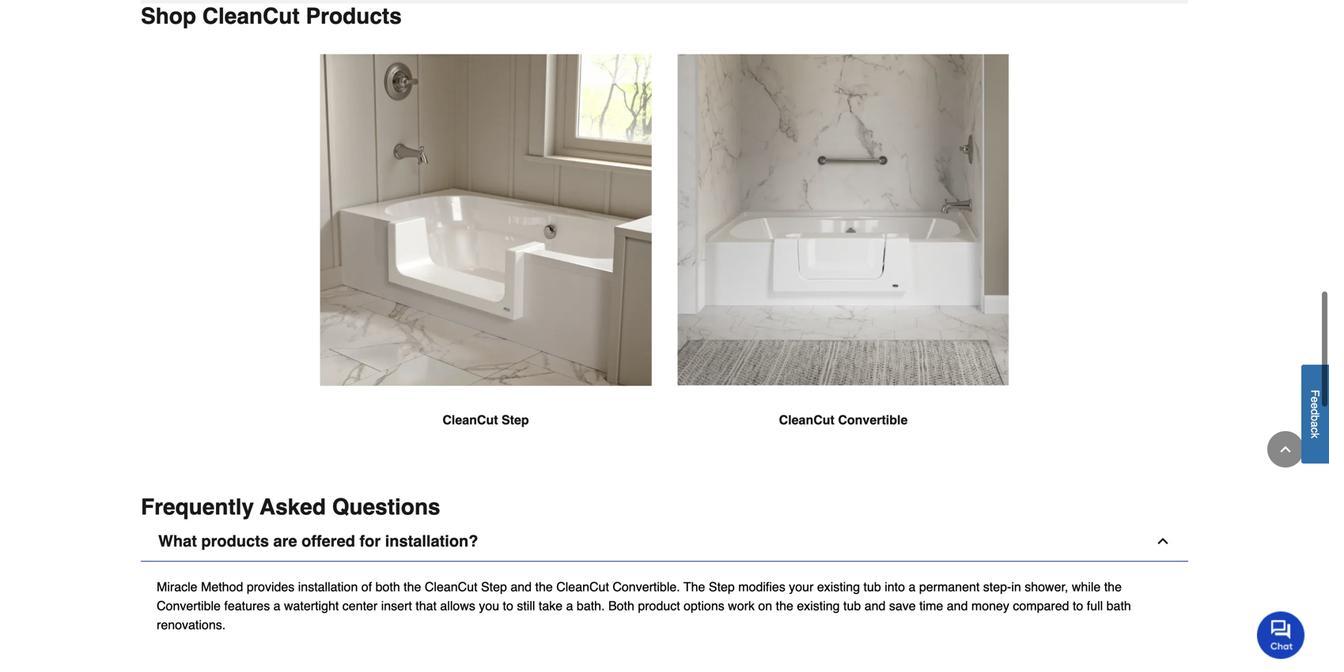 Task type: locate. For each thing, give the bounding box(es) containing it.
1 horizontal spatial and
[[865, 599, 886, 613]]

0 horizontal spatial and
[[511, 580, 532, 594]]

money
[[972, 599, 1010, 613]]

a right into
[[909, 580, 916, 594]]

1 horizontal spatial convertible
[[838, 413, 908, 427]]

and left the save
[[865, 599, 886, 613]]

scroll to top element
[[1268, 431, 1304, 468]]

products
[[201, 532, 269, 550]]

the up bath
[[1104, 580, 1122, 594]]

2 to from the left
[[1073, 599, 1083, 613]]

cleancut convertible
[[779, 413, 908, 427]]

1 vertical spatial tub
[[844, 599, 861, 613]]

allows
[[440, 599, 475, 613]]

frequently asked questions
[[141, 494, 440, 520]]

and up "still"
[[511, 580, 532, 594]]

that
[[416, 599, 437, 613]]

in
[[1011, 580, 1021, 594]]

and
[[511, 580, 532, 594], [865, 599, 886, 613], [947, 599, 968, 613]]

c
[[1309, 428, 1322, 433]]

shop
[[141, 3, 196, 29]]

0 horizontal spatial to
[[503, 599, 513, 613]]

cleancut
[[202, 3, 300, 29], [443, 413, 498, 427], [779, 413, 835, 427], [425, 580, 478, 594], [556, 580, 609, 594]]

to left "still"
[[503, 599, 513, 613]]

f
[[1309, 390, 1322, 397]]

on
[[758, 599, 772, 613]]

existing
[[817, 580, 860, 594], [797, 599, 840, 613]]

features
[[224, 599, 270, 613]]

a
[[1309, 421, 1322, 428], [909, 580, 916, 594], [273, 599, 281, 613], [566, 599, 573, 613]]

convertible
[[838, 413, 908, 427], [157, 599, 221, 613]]

1 to from the left
[[503, 599, 513, 613]]

0 vertical spatial tub
[[864, 580, 881, 594]]

e up d
[[1309, 397, 1322, 403]]

products
[[306, 3, 402, 29]]

method
[[201, 580, 243, 594]]

the up that on the bottom left of the page
[[404, 580, 421, 594]]

shop cleancut products
[[141, 3, 402, 29]]

b
[[1309, 415, 1322, 421]]

and down permanent at the bottom right of the page
[[947, 599, 968, 613]]

product
[[638, 599, 680, 613]]

k
[[1309, 433, 1322, 439]]

a up k
[[1309, 421, 1322, 428]]

tub left the save
[[844, 599, 861, 613]]

while
[[1072, 580, 1101, 594]]

into
[[885, 580, 905, 594]]

to
[[503, 599, 513, 613], [1073, 599, 1083, 613]]

the
[[404, 580, 421, 594], [535, 580, 553, 594], [1104, 580, 1122, 594], [776, 599, 794, 613]]

tub left into
[[864, 580, 881, 594]]

are
[[273, 532, 297, 550]]

1 vertical spatial convertible
[[157, 599, 221, 613]]

offered
[[302, 532, 355, 550]]

your
[[789, 580, 814, 594]]

existing down your
[[797, 599, 840, 613]]

the right on
[[776, 599, 794, 613]]

existing right your
[[817, 580, 860, 594]]

to left full at the bottom right of the page
[[1073, 599, 1083, 613]]

e up b
[[1309, 403, 1322, 409]]

0 vertical spatial convertible
[[838, 413, 908, 427]]

asked
[[260, 494, 326, 520]]

full
[[1087, 599, 1103, 613]]

tub
[[864, 580, 881, 594], [844, 599, 861, 613]]

a right take
[[566, 599, 573, 613]]

step
[[502, 413, 529, 427], [481, 580, 507, 594], [709, 580, 735, 594]]

2 horizontal spatial and
[[947, 599, 968, 613]]

both
[[376, 580, 400, 594]]

chevron up image
[[1278, 442, 1294, 457]]

the up take
[[535, 580, 553, 594]]

1 horizontal spatial tub
[[864, 580, 881, 594]]

compared
[[1013, 599, 1069, 613]]

questions
[[332, 494, 440, 520]]

both
[[608, 599, 634, 613]]

insert
[[381, 599, 412, 613]]

0 horizontal spatial convertible
[[157, 599, 221, 613]]

bath
[[1107, 599, 1131, 613]]

1 horizontal spatial to
[[1073, 599, 1083, 613]]

e
[[1309, 397, 1322, 403], [1309, 403, 1322, 409]]



Task type: describe. For each thing, give the bounding box(es) containing it.
time
[[920, 599, 943, 613]]

miracle method provides installation of both the cleancut step and the cleancut convertible. the step modifies your existing tub into a permanent step-in shower, while the convertible features a watertight center insert that allows you to still take a bath. both product options work on the existing tub and save time and money compared to full bath renovations.
[[157, 580, 1131, 632]]

renovations.
[[157, 618, 226, 632]]

f e e d b a c k button
[[1302, 365, 1329, 464]]

shower,
[[1025, 580, 1068, 594]]

for
[[360, 532, 381, 550]]

what products are offered for installation? button
[[141, 521, 1188, 562]]

0 horizontal spatial tub
[[844, 599, 861, 613]]

modifies
[[738, 580, 786, 594]]

convertible inside miracle method provides installation of both the cleancut step and the cleancut convertible. the step modifies your existing tub into a permanent step-in shower, while the convertible features a watertight center insert that allows you to still take a bath. both product options work on the existing tub and save time and money compared to full bath renovations.
[[157, 599, 221, 613]]

f e e d b a c k
[[1309, 390, 1322, 439]]

installation?
[[385, 532, 478, 550]]

of
[[361, 580, 372, 594]]

installation
[[298, 580, 358, 594]]

a inside button
[[1309, 421, 1322, 428]]

miracle
[[157, 580, 197, 594]]

frequently
[[141, 494, 254, 520]]

1 e from the top
[[1309, 397, 1322, 403]]

save
[[889, 599, 916, 613]]

convertible.
[[613, 580, 680, 594]]

permanent
[[919, 580, 980, 594]]

bath.
[[577, 599, 605, 613]]

cleancut step
[[443, 413, 529, 427]]

d
[[1309, 409, 1322, 415]]

chat invite button image
[[1257, 611, 1306, 659]]

a cleancut step giving a tub step-in and walk-through access to convert it to a walk-in-shower. image
[[320, 54, 652, 386]]

2 e from the top
[[1309, 403, 1322, 409]]

what
[[158, 532, 197, 550]]

what products are offered for installation?
[[158, 532, 478, 550]]

work
[[728, 599, 755, 613]]

the
[[684, 580, 705, 594]]

provides
[[247, 580, 295, 594]]

0 vertical spatial existing
[[817, 580, 860, 594]]

take
[[539, 599, 563, 613]]

watertight
[[284, 599, 339, 613]]

a down provides
[[273, 599, 281, 613]]

a tub with a cleancut convertible water-tight insert, allowing a transition from shower to bath. image
[[677, 54, 1010, 421]]

step-
[[983, 580, 1011, 594]]

1 vertical spatial existing
[[797, 599, 840, 613]]

cleancut step link
[[320, 54, 652, 468]]

options
[[684, 599, 725, 613]]

center
[[342, 599, 378, 613]]

cleancut convertible link
[[677, 54, 1010, 468]]

you
[[479, 599, 499, 613]]

still
[[517, 599, 535, 613]]

chevron up image
[[1155, 533, 1171, 549]]



Task type: vqa. For each thing, say whether or not it's contained in the screenshot.
Tool
no



